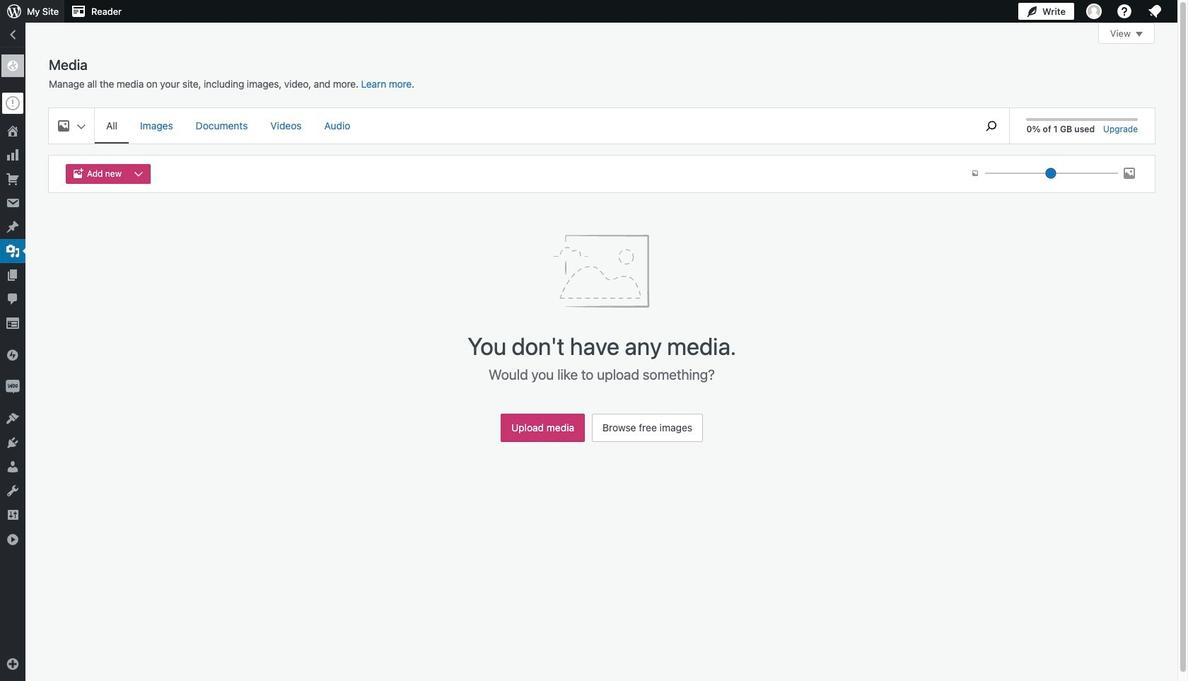 Task type: describe. For each thing, give the bounding box(es) containing it.
closed image
[[1136, 32, 1144, 37]]

my profile image
[[1087, 4, 1103, 19]]

manage your notifications image
[[1147, 3, 1164, 20]]



Task type: vqa. For each thing, say whether or not it's contained in the screenshot.
img to the bottom
yes



Task type: locate. For each thing, give the bounding box(es) containing it.
1 img image from the top
[[6, 348, 20, 362]]

main content
[[49, 23, 1156, 449]]

help image
[[1117, 3, 1134, 20]]

2 img image from the top
[[6, 380, 20, 394]]

open search image
[[975, 117, 1010, 134]]

0 vertical spatial img image
[[6, 348, 20, 362]]

None range field
[[986, 167, 1119, 180]]

menu
[[95, 108, 968, 144]]

group
[[66, 164, 156, 184]]

None search field
[[975, 108, 1010, 144]]

img image
[[6, 348, 20, 362], [6, 380, 20, 394]]

1 vertical spatial img image
[[6, 380, 20, 394]]



